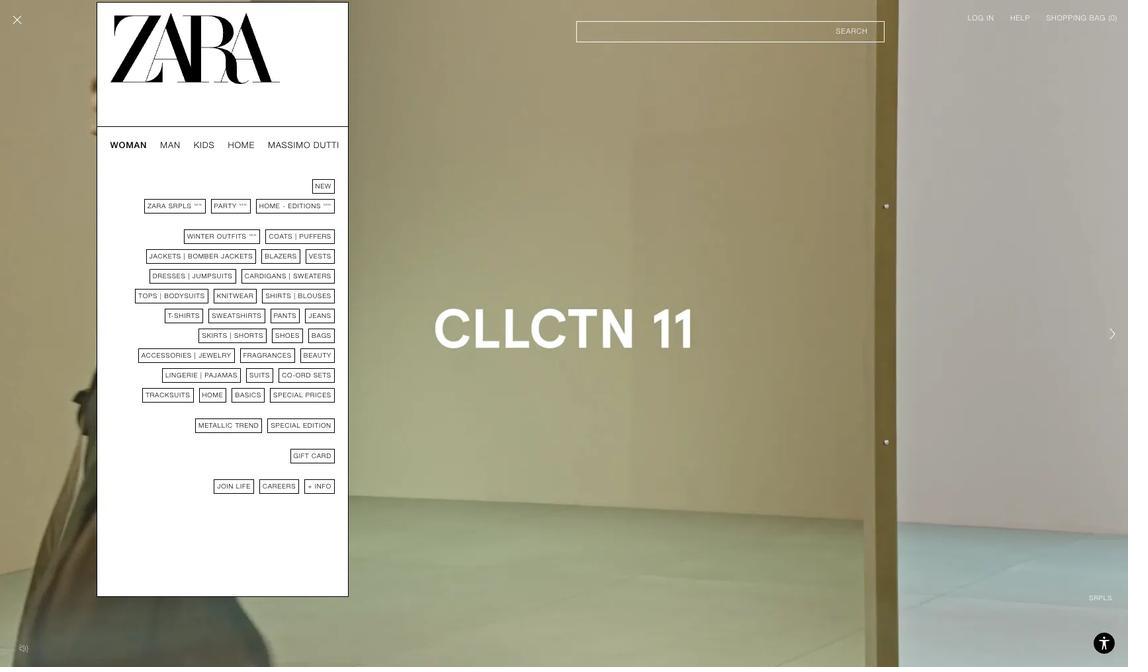 Task type: vqa. For each thing, say whether or not it's contained in the screenshot.
BASICS link
yes



Task type: describe. For each thing, give the bounding box(es) containing it.
skirts | shorts link
[[199, 329, 267, 344]]

help
[[1011, 14, 1031, 23]]

shirts | blouses
[[266, 293, 332, 300]]

| for dresses | jumpsuits
[[188, 273, 190, 280]]

sweaters
[[293, 273, 332, 280]]

knitwear link
[[214, 289, 257, 304]]

special prices link
[[270, 389, 335, 403]]

new link
[[312, 179, 335, 194]]

0 vertical spatial shirts
[[266, 293, 292, 300]]

t-shirts link
[[165, 309, 203, 324]]

dresses
[[153, 273, 186, 280]]

home for home link to the bottom
[[202, 392, 223, 399]]

jackets | bomber jackets
[[149, 253, 253, 260]]

| for tops | bodysuits
[[160, 293, 162, 300]]

0 status
[[1111, 14, 1116, 23]]

new up editions
[[315, 183, 332, 190]]

1 vertical spatial home
[[259, 203, 280, 210]]

jeans link
[[305, 309, 335, 324]]

help link
[[1011, 13, 1031, 24]]

cardigans | sweaters
[[245, 273, 332, 280]]

new inside winter outfits new coats | puffers
[[249, 234, 257, 237]]

blazers link
[[262, 250, 301, 264]]

coats | puffers link
[[266, 230, 335, 244]]

gift
[[294, 453, 309, 460]]

join life
[[217, 483, 251, 491]]

man
[[160, 140, 181, 150]]

log in link
[[968, 13, 995, 24]]

shopping bag ( 0 )
[[1047, 14, 1118, 23]]

careers
[[263, 483, 296, 491]]

tracksuits link
[[142, 389, 194, 403]]

| for jackets | bomber jackets
[[184, 253, 186, 260]]

jumpsuits
[[192, 273, 233, 280]]

beauty link
[[300, 349, 335, 363]]

edition
[[303, 422, 332, 430]]

outfits
[[217, 233, 247, 240]]

zara logo united states. image
[[110, 13, 280, 84]]

massimo dutti
[[268, 140, 340, 150]]

+ info link
[[305, 480, 335, 495]]

cardigans
[[245, 273, 287, 280]]

new right party
[[240, 203, 247, 207]]

puffers
[[300, 233, 332, 240]]

shopping
[[1047, 14, 1087, 23]]

lingerie | pajamas
[[165, 372, 238, 379]]

skirts
[[202, 332, 228, 340]]

1 vertical spatial home link
[[199, 389, 227, 403]]

| for skirts | shorts
[[230, 332, 232, 340]]

winter outfits new coats | puffers
[[187, 233, 332, 240]]

bags
[[312, 332, 332, 340]]

Product search search field
[[577, 21, 885, 42]]

special edition
[[271, 422, 332, 430]]

knitwear
[[217, 293, 254, 300]]

+ info
[[308, 483, 332, 491]]

1 jackets from the left
[[149, 253, 181, 260]]

basics link
[[232, 389, 265, 403]]

join
[[217, 483, 234, 491]]

blazers
[[265, 253, 297, 260]]

accessories | jewelry link
[[138, 349, 235, 363]]

jackets | bomber jackets link
[[146, 250, 256, 264]]

basics
[[235, 392, 262, 399]]

| for cardigans | sweaters
[[289, 273, 291, 280]]

bag
[[1090, 14, 1106, 23]]

metallic trend
[[199, 422, 259, 430]]

editions
[[288, 203, 321, 210]]

kids link
[[194, 140, 215, 151]]

lingerie
[[165, 372, 198, 379]]

2 jackets from the left
[[221, 253, 253, 260]]

1 horizontal spatial home link
[[228, 140, 255, 151]]

new down new link
[[324, 203, 332, 207]]

gift card link
[[290, 450, 335, 464]]

tops | bodysuits link
[[135, 289, 208, 304]]

t-
[[168, 312, 174, 320]]

dresses | jumpsuits
[[153, 273, 233, 280]]

man link
[[160, 140, 181, 151]]

fragrances link
[[240, 349, 295, 363]]

shirts | blouses link
[[262, 289, 335, 304]]

shoes link
[[272, 329, 303, 344]]

card
[[312, 453, 332, 460]]

massimo
[[268, 140, 311, 150]]

beauty
[[304, 352, 332, 359]]

metallic
[[199, 422, 233, 430]]

pants link
[[271, 309, 300, 324]]



Task type: locate. For each thing, give the bounding box(es) containing it.
special edition link
[[268, 419, 335, 434]]

careers link
[[259, 480, 299, 495]]

jackets down outfits
[[221, 253, 253, 260]]

woman
[[110, 140, 147, 150]]

sweatshirts link
[[209, 309, 265, 324]]

gift card
[[294, 453, 332, 460]]

turn on/turn off sound image
[[13, 639, 34, 660]]

massimo dutti link
[[268, 140, 340, 151]]

accessories | jewelry
[[141, 352, 232, 359]]

home down pajamas
[[202, 392, 223, 399]]

accessories
[[141, 352, 192, 359]]

shoes
[[275, 332, 300, 340]]

2 vertical spatial home
[[202, 392, 223, 399]]

coats
[[269, 233, 293, 240]]

| right skirts
[[230, 332, 232, 340]]

-
[[283, 203, 286, 210]]

| right coats at the top left of page
[[295, 233, 297, 240]]

info
[[315, 483, 332, 491]]

|
[[295, 233, 297, 240], [184, 253, 186, 260], [188, 273, 190, 280], [289, 273, 291, 280], [160, 293, 162, 300], [294, 293, 296, 300], [230, 332, 232, 340], [194, 352, 196, 359], [200, 372, 202, 379]]

0 vertical spatial home link
[[228, 140, 255, 151]]

cardigans | sweaters link
[[241, 269, 335, 284]]

log in
[[968, 14, 995, 23]]

blouses
[[298, 293, 332, 300]]

woman link
[[110, 140, 147, 151]]

t-shirts
[[168, 312, 200, 320]]

jeans
[[309, 312, 332, 320]]

1 horizontal spatial home
[[228, 140, 255, 150]]

search
[[837, 27, 868, 36]]

jewelry
[[199, 352, 232, 359]]

| down blazers link
[[289, 273, 291, 280]]

1 horizontal spatial jackets
[[221, 253, 253, 260]]

| for lingerie | pajamas
[[200, 372, 202, 379]]

special prices
[[273, 392, 332, 399]]

1 vertical spatial special
[[271, 422, 301, 430]]

home link right kids link at the left top of the page
[[228, 140, 255, 151]]

0
[[1111, 14, 1116, 23]]

dutti
[[314, 140, 340, 150]]

special left edition in the left of the page
[[271, 422, 301, 430]]

2 horizontal spatial home
[[259, 203, 280, 210]]

home link down pajamas
[[199, 389, 227, 403]]

suits link
[[246, 369, 274, 383]]

| for accessories | jewelry
[[194, 352, 196, 359]]

skirts | shorts
[[202, 332, 264, 340]]

0 vertical spatial special
[[273, 392, 303, 399]]

shirts
[[266, 293, 292, 300], [174, 312, 200, 320]]

home left the -
[[259, 203, 280, 210]]

tracksuits
[[146, 392, 190, 399]]

lingerie | pajamas link
[[162, 369, 241, 383]]

winter
[[187, 233, 215, 240]]

| right dresses
[[188, 273, 190, 280]]

pajamas
[[205, 372, 238, 379]]

suits
[[250, 372, 270, 379]]

| right lingerie
[[200, 372, 202, 379]]

jackets
[[149, 253, 181, 260], [221, 253, 253, 260]]

tops | bodysuits
[[139, 293, 205, 300]]

pants
[[274, 312, 297, 320]]

home link
[[228, 140, 255, 151], [199, 389, 227, 403]]

| left bomber
[[184, 253, 186, 260]]

join life link
[[214, 480, 254, 495]]

zara logo united states. go to homepage image
[[110, 13, 280, 84]]

new right srpls
[[194, 203, 202, 207]]

1 vertical spatial shirts
[[174, 312, 200, 320]]

party
[[214, 203, 237, 210]]

new right outfits
[[249, 234, 257, 237]]

sets
[[314, 372, 332, 379]]

0 horizontal spatial home link
[[199, 389, 227, 403]]

0 horizontal spatial home
[[202, 392, 223, 399]]

ord
[[296, 372, 311, 379]]

vests
[[309, 253, 332, 260]]

tops
[[139, 293, 158, 300]]

home right kids at the top left
[[228, 140, 255, 150]]

in
[[987, 14, 995, 23]]

fragrances
[[243, 352, 292, 359]]

special for special edition
[[271, 422, 301, 430]]

0 horizontal spatial jackets
[[149, 253, 181, 260]]

| left blouses on the left of page
[[294, 293, 296, 300]]

jackets up dresses
[[149, 253, 181, 260]]

co-
[[282, 372, 296, 379]]

| right tops
[[160, 293, 162, 300]]

life
[[236, 483, 251, 491]]

new
[[315, 183, 332, 190], [194, 203, 202, 207], [240, 203, 247, 207], [324, 203, 332, 207], [249, 234, 257, 237]]

0 horizontal spatial shirts
[[174, 312, 200, 320]]

srpls
[[169, 203, 192, 210]]

home for rightmost home link
[[228, 140, 255, 150]]

special for special prices
[[273, 392, 303, 399]]

zara srpls new party new home - editions new
[[148, 203, 332, 210]]

prices
[[306, 392, 332, 399]]

| left jewelry
[[194, 352, 196, 359]]

bodysuits
[[164, 293, 205, 300]]

bags link
[[309, 329, 335, 344]]

zara
[[148, 203, 166, 210]]

0 vertical spatial home
[[228, 140, 255, 150]]

co-ord sets link
[[279, 369, 335, 383]]

shirts down bodysuits at the left of page
[[174, 312, 200, 320]]

1 horizontal spatial shirts
[[266, 293, 292, 300]]

| for shirts | blouses
[[294, 293, 296, 300]]

metallic trend link
[[195, 419, 262, 434]]

shirts up pants
[[266, 293, 292, 300]]

trend
[[235, 422, 259, 430]]

shorts
[[234, 332, 264, 340]]

vests link
[[306, 250, 335, 264]]

special down co-
[[273, 392, 303, 399]]

sweatshirts
[[212, 312, 262, 320]]

)
[[1116, 14, 1118, 23]]



